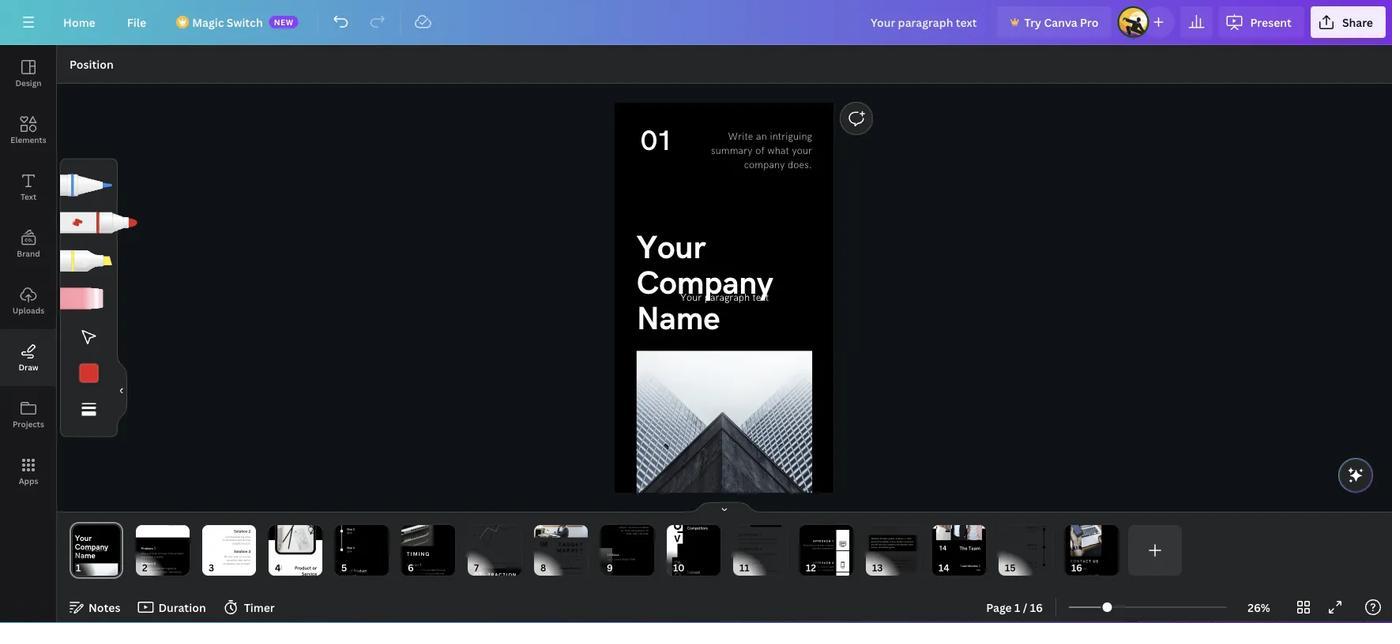 Task type: locate. For each thing, give the bounding box(es) containing it.
uploads button
[[0, 273, 57, 330]]

service inside birth of product or service
[[345, 574, 357, 578]]

0 vertical spatial available
[[613, 559, 621, 561]]

3 down step 2 q2 2020
[[1036, 544, 1038, 547]]

26%
[[1248, 600, 1271, 615]]

0 horizontal spatial is
[[413, 569, 414, 572]]

ways up the down
[[633, 523, 638, 526]]

3 up birth of product or service
[[353, 547, 355, 550]]

on up the subscription,
[[877, 563, 880, 566]]

5 item from the left
[[510, 563, 513, 565]]

1 horizontal spatial money,
[[906, 560, 913, 563]]

1 inside button
[[1015, 600, 1021, 615]]

0 horizontal spatial can
[[247, 556, 251, 559]]

0 vertical spatial next
[[243, 559, 248, 562]]

problem
[[141, 547, 153, 551], [141, 562, 153, 566]]

0 horizontal spatial service
[[302, 572, 317, 578]]

and left achieve
[[879, 547, 882, 549]]

direct
[[688, 522, 698, 526]]

hello@reallygreatsite.com
[[1071, 574, 1099, 578]]

observes
[[170, 520, 180, 523]]

1 vertical spatial are
[[563, 556, 567, 559]]

market up visual
[[570, 567, 580, 571]]

make inside show the ways your company plans to make money.
[[880, 527, 886, 530]]

company down an
[[744, 159, 785, 171]]

new
[[274, 17, 294, 27]]

your inside be very clear so you can smoothly jump next to introducing your product.
[[236, 563, 241, 566]]

to down observes
[[175, 524, 177, 527]]

service down birth
[[345, 574, 357, 578]]

contact us 123-456-7890 hello@reallygreatsite.com
[[1071, 560, 1099, 578]]

1 horizontal spatial next
[[440, 573, 444, 576]]

for down competitive
[[756, 542, 759, 545]]

are inside apply the two ways to size the market - top down or bottom up. some sizing jargons are tam, sam, and som.
[[646, 530, 649, 533]]

1 problem from the top
[[141, 547, 153, 551]]

two
[[629, 523, 632, 526]]

approach 2 what's your path to reach your customers?
[[809, 562, 834, 572]]

goals.
[[890, 547, 896, 549]]

1 horizontal spatial a
[[888, 538, 889, 541]]

approach for approach 1
[[813, 540, 831, 543]]

how right tell
[[879, 544, 883, 546]]

1 vertical spatial make
[[909, 544, 914, 546]]

apps button
[[0, 443, 57, 500]]

next
[[243, 559, 248, 562], [440, 573, 444, 576]]

3 advantage from the top
[[739, 562, 759, 566]]

company inside show the ways your company plans to make money.
[[893, 523, 902, 526]]

to left size on the left bottom of the page
[[639, 523, 641, 526]]

of down graph,
[[890, 541, 892, 543]]

0 vertical spatial advantage
[[739, 534, 759, 537]]

2 up value in the left of the page
[[249, 530, 251, 534]]

draw
[[19, 362, 38, 373]]

and up solve.
[[180, 520, 184, 523]]

1 up "now" on the left of the page
[[420, 563, 422, 568]]

0 vertical spatial competition?
[[821, 548, 834, 550]]

1 vertical spatial next
[[440, 573, 444, 576]]

timing reason 1 why is "now" the best time for your company to rise and go to the next level?
[[407, 552, 446, 579]]

to inside show the ways your company plans to make money.
[[877, 527, 879, 530]]

1 vertical spatial money,
[[906, 560, 913, 563]]

your up money.
[[887, 523, 892, 526]]

1 vertical spatial what
[[547, 572, 553, 575]]

5 up traction
[[514, 563, 515, 565]]

1 up visual
[[581, 567, 583, 571]]

approach inside approach 2 what's your path to reach your customers?
[[813, 562, 831, 565]]

2 advantage from the top
[[739, 548, 759, 551]]

1 horizontal spatial what
[[768, 145, 789, 157]]

Design title text field
[[858, 6, 992, 38]]

the down set
[[818, 548, 821, 550]]

1 vertical spatial problem
[[141, 562, 153, 566]]

step for step 3 q3 2020
[[1027, 544, 1035, 547]]

and inside target market who are the customers you want to cater to? target market 1 what are their profiles and visual personas?
[[572, 572, 576, 575]]

0 vertical spatial for
[[756, 542, 759, 545]]

will inside whether through a graph, timeline, or chart, present the viability of your product or service and tell how your company will operate, make money, and achieve goals.
[[897, 544, 900, 546]]

0 vertical spatial what
[[768, 145, 789, 157]]

hide pages image
[[687, 502, 763, 515]]

will down better
[[757, 570, 760, 573]]

your inside the your company name
[[637, 229, 706, 268]]

main
[[885, 563, 889, 566]]

what down intriguing on the top right of the page
[[768, 145, 789, 157]]

is up makes
[[744, 553, 745, 556]]

approach for approach 2
[[813, 562, 831, 565]]

2 inside problem 1 give a striking overview of the problem and explain it briefly. problem 2 elaborate on how this negatively impacts people and their experiences.
[[154, 562, 156, 566]]

your down graph,
[[892, 541, 896, 543]]

1 vertical spatial advantage
[[739, 548, 759, 551]]

0 vertical spatial a
[[888, 538, 889, 541]]

1 horizontal spatial can
[[745, 567, 748, 570]]

perform
[[769, 570, 777, 573]]

your
[[637, 229, 706, 268], [680, 292, 702, 304]]

1 vertical spatial solution
[[234, 550, 248, 554]]

2 horizontal spatial make
[[909, 544, 914, 546]]

up.
[[621, 530, 624, 533]]

who
[[557, 556, 563, 559]]

available for billion
[[613, 559, 621, 561]]

0 horizontal spatial what
[[547, 572, 553, 575]]

0 horizontal spatial how
[[156, 568, 160, 571]]

to up such
[[897, 560, 899, 563]]

solution for solution 2
[[234, 530, 248, 534]]

1 horizontal spatial 4
[[1036, 562, 1038, 565]]

1 horizontal spatial is
[[744, 553, 745, 556]]

next inside the timing reason 1 why is "now" the best time for your company to rise and go to the next level?
[[440, 573, 444, 576]]

0 vertical spatial how
[[879, 544, 883, 546]]

switch
[[227, 15, 263, 30]]

20
[[474, 535, 476, 537]]

0 vertical spatial 2020
[[1032, 531, 1037, 533]]

solution up big
[[234, 530, 248, 534]]

0 horizontal spatial will
[[757, 570, 760, 573]]

approach up "path"
[[813, 562, 831, 565]]

0 horizontal spatial their
[[163, 571, 168, 574]]

apply the two ways to size the market - top down or bottom up. some sizing jargons are tam, sam, and som.
[[618, 523, 649, 536]]

and right differentiated
[[774, 553, 777, 556]]

how left this
[[156, 568, 160, 571]]

how down usinga
[[739, 553, 743, 556]]

make
[[880, 527, 886, 530], [909, 544, 914, 546], [900, 560, 905, 563]]

them?
[[739, 573, 745, 576]]

best
[[426, 569, 431, 572]]

member
[[968, 565, 979, 568], [968, 576, 979, 579]]

1 solution from the top
[[234, 530, 248, 534]]

3 inside step 3 q3 2020
[[1036, 544, 1038, 547]]

present
[[1251, 15, 1292, 30]]

your inside "approach 1 how will you set your company from the competition?"
[[820, 544, 825, 547]]

the right show
[[877, 523, 881, 526]]

for right time
[[437, 569, 440, 572]]

and
[[180, 520, 184, 523], [639, 533, 643, 536], [238, 539, 242, 542], [872, 544, 875, 546], [879, 547, 882, 549], [774, 553, 777, 556], [141, 556, 145, 559], [889, 566, 893, 569], [158, 571, 162, 574], [572, 572, 576, 575], [425, 573, 429, 576]]

0 vertical spatial what
[[739, 567, 744, 570]]

04
[[275, 565, 283, 573]]

company
[[637, 265, 773, 304]]

are up want
[[563, 556, 567, 559]]

10
[[474, 548, 476, 550]]

approach up set
[[813, 540, 831, 543]]

2 vertical spatial are
[[553, 572, 557, 575]]

reach
[[829, 566, 834, 569]]

next up product.
[[243, 559, 248, 562]]

will left set
[[809, 544, 812, 547]]

money, down tell
[[872, 547, 878, 549]]

product.
[[241, 563, 251, 566]]

make for money.
[[880, 527, 886, 530]]

is inside the timing reason 1 why is "now" the best time for your company to rise and go to the next level?
[[413, 569, 414, 572]]

reason
[[407, 563, 419, 568]]

and down method,
[[889, 566, 893, 569]]

smoothly
[[227, 559, 237, 562]]

53 m serviceable available market (sam)
[[607, 571, 641, 578]]

viability
[[883, 541, 889, 543]]

your right set
[[820, 544, 825, 547]]

1 horizontal spatial their
[[558, 572, 563, 575]]

is right why
[[413, 569, 414, 572]]

usinga
[[739, 542, 745, 545]]

2 solution from the top
[[234, 550, 248, 554]]

market
[[619, 526, 626, 529]]

3 down forward.
[[249, 550, 251, 554]]

0 vertical spatial money,
[[872, 547, 878, 549]]

main menu bar
[[0, 0, 1393, 45]]

0 horizontal spatial money,
[[872, 547, 878, 549]]

can up product.
[[247, 556, 251, 559]]

1 horizontal spatial 5
[[514, 563, 515, 565]]

how down do at the bottom right of the page
[[752, 570, 756, 573]]

1 horizontal spatial on
[[877, 563, 880, 566]]

2020 inside step 3 q3 2020
[[1032, 548, 1037, 551]]

4 item from the left
[[502, 563, 505, 565]]

1 vertical spatial competitors
[[688, 576, 708, 580]]

0 horizontal spatial for
[[437, 569, 440, 572]]

what inside target market who are the customers you want to cater to? target market 1 what are their profiles and visual personas?
[[547, 572, 553, 575]]

1 approach from the top
[[813, 540, 831, 543]]

0 horizontal spatial 5
[[167, 517, 168, 520]]

have
[[878, 560, 882, 563]]

2 approach from the top
[[813, 562, 831, 565]]

2 vertical spatial make
[[900, 560, 905, 563]]

1 inside target market who are the customers you want to cater to? target market 1 what are their profiles and visual personas?
[[581, 567, 583, 571]]

1 vertical spatial 2020
[[1032, 548, 1037, 551]]

0 horizontal spatial are
[[553, 572, 557, 575]]

step inside step 4 q4 2020
[[1027, 562, 1035, 565]]

what inside advantage 1 visualize your competitive advantages usinga quadrant for easy scanning. advantage 2 how is the landscape differentiated and what makes you different. advantage 3 what can you do better than your competition? how will you out-perform them?
[[739, 567, 744, 570]]

hide image
[[117, 353, 127, 429]]

5 inside "list 3-5 problems your company observes and wants to solve."
[[167, 517, 168, 520]]

1 inside team member 1 title team member 2
[[979, 565, 981, 568]]

their inside target market who are the customers you want to cater to? target market 1 what are their profiles and visual personas?
[[558, 572, 563, 575]]

target up profiles
[[560, 567, 569, 571]]

to inside apply the two ways to size the market - top down or bottom up. some sizing jargons are tam, sam, and som.
[[639, 523, 641, 526]]

people
[[150, 571, 158, 574]]

your for your paragraph text
[[680, 292, 702, 304]]

apps
[[19, 476, 38, 486]]

2 competitors from the top
[[688, 576, 708, 580]]

2 down title
[[979, 576, 981, 579]]

0 vertical spatial on
[[877, 563, 880, 566]]

0 horizontal spatial a
[[147, 553, 148, 556]]

will down product
[[897, 544, 900, 546]]

can left do at the bottom right of the page
[[745, 567, 748, 570]]

product right birth
[[354, 569, 367, 574]]

market
[[557, 548, 583, 554], [622, 559, 629, 561], [570, 567, 580, 571], [628, 576, 635, 578]]

team inside '14 the team'
[[969, 546, 981, 552]]

3 inside the 'step 3 2019 step 2 2018'
[[353, 547, 355, 550]]

the up rise
[[422, 569, 426, 572]]

2 horizontal spatial are
[[646, 530, 649, 533]]

you down who
[[560, 559, 564, 562]]

your down viability
[[883, 544, 887, 546]]

1 vertical spatial competition?
[[739, 570, 751, 573]]

and down best
[[425, 573, 429, 576]]

a right give
[[147, 553, 148, 556]]

write an intriguing summary of what your company does.
[[711, 130, 813, 171]]

company up level?
[[407, 573, 417, 576]]

such
[[899, 563, 903, 566]]

1 vertical spatial your
[[680, 292, 702, 304]]

1 horizontal spatial ways
[[881, 523, 886, 526]]

0 vertical spatial competitors
[[688, 527, 708, 531]]

money, inside if you have plenty of ways to make money, focus on one main method, such as subscription, ads, and transactions.
[[906, 560, 913, 563]]

0 vertical spatial are
[[646, 530, 649, 533]]

0 vertical spatial problem
[[141, 547, 153, 551]]

3 2020 from the top
[[1032, 566, 1037, 568]]

advantage down makes
[[739, 562, 759, 566]]

1 vertical spatial team
[[961, 565, 968, 568]]

wants
[[168, 524, 174, 527]]

1 vertical spatial 5
[[514, 563, 515, 565]]

1 vertical spatial a
[[147, 553, 148, 556]]

you right the if at the right of page
[[874, 560, 877, 563]]

solution 3
[[234, 550, 251, 554]]

3 for step 3 q3 2020
[[1036, 544, 1038, 547]]

1 vertical spatial on
[[152, 568, 155, 571]]

customers
[[572, 556, 583, 559]]

or inside birth of product or service
[[341, 574, 344, 578]]

make for money,
[[900, 560, 905, 563]]

2 down it
[[154, 562, 156, 566]]

of right overview on the left
[[168, 553, 170, 556]]

different.
[[755, 556, 764, 559]]

market left (sam)
[[628, 576, 635, 578]]

1 vertical spatial what
[[739, 556, 743, 559]]

step inside step 2 q2 2020
[[1027, 527, 1035, 530]]

page 1 / 16 button
[[980, 595, 1050, 620]]

your down jump
[[236, 563, 241, 566]]

member up title
[[968, 565, 979, 568]]

company
[[744, 159, 785, 171], [160, 520, 169, 523], [893, 523, 902, 526], [888, 544, 896, 546], [825, 544, 834, 547], [407, 573, 417, 576]]

company inside "approach 1 how will you set your company from the competition?"
[[825, 544, 834, 547]]

456-
[[1076, 568, 1082, 571]]

0 horizontal spatial ways
[[633, 523, 638, 526]]

canva
[[1045, 15, 1078, 30]]

timer
[[244, 600, 275, 615]]

0 vertical spatial approach
[[813, 540, 831, 543]]

company up money.
[[893, 523, 902, 526]]

if
[[872, 560, 873, 563]]

step up "q4"
[[1027, 562, 1035, 565]]

birth of product or service
[[341, 569, 367, 578]]

billion
[[612, 554, 619, 557]]

0 vertical spatial can
[[247, 556, 251, 559]]

step inside step 3 q3 2020
[[1027, 544, 1035, 547]]

-
[[627, 526, 628, 529]]

1 competitors from the top
[[688, 527, 708, 531]]

0 horizontal spatial on
[[152, 568, 155, 571]]

or left birth
[[313, 566, 317, 572]]

2 horizontal spatial will
[[897, 544, 900, 546]]

apply
[[618, 523, 624, 526]]

2
[[1036, 527, 1038, 530], [353, 528, 355, 532], [249, 530, 251, 534], [760, 548, 762, 551], [832, 562, 834, 565], [154, 562, 156, 566], [490, 563, 491, 565], [979, 576, 981, 579]]

2 up step 3 q3 2020
[[1036, 527, 1038, 530]]

1 horizontal spatial will
[[809, 544, 812, 547]]

1 horizontal spatial product
[[354, 569, 367, 574]]

2 vertical spatial 2020
[[1032, 566, 1037, 568]]

0 horizontal spatial what
[[739, 556, 743, 559]]

problem up give
[[141, 547, 153, 551]]

the
[[960, 546, 968, 552]]

make inside if you have plenty of ways to make money, focus on one main method, such as subscription, ads, and transactions.
[[900, 560, 905, 563]]

is inside advantage 1 visualize your competitive advantages usinga quadrant for easy scanning. advantage 2 how is the landscape differentiated and what makes you different. advantage 3 what can you do better than your competition? how will you out-perform them?
[[744, 553, 745, 556]]

money, up as
[[906, 560, 913, 563]]

available inside 1.9 billion total available market (tam)
[[613, 559, 621, 561]]

what left profiles
[[547, 572, 553, 575]]

your inside show the ways your company plans to make money.
[[887, 523, 892, 526]]

title
[[976, 569, 981, 572]]

2020 right "q4"
[[1032, 566, 1037, 568]]

1 vertical spatial available
[[619, 576, 627, 578]]

or left chart,
[[904, 538, 906, 541]]

0 vertical spatial how
[[804, 544, 808, 547]]

advantage up 'visualize'
[[739, 534, 759, 537]]

0 vertical spatial 5
[[167, 517, 168, 520]]

0 horizontal spatial product
[[295, 566, 311, 572]]

2 problem from the top
[[141, 562, 153, 566]]

or down birth
[[341, 574, 344, 578]]

your inside "list 3-5 problems your company observes and wants to solve."
[[179, 517, 184, 520]]

0 vertical spatial team
[[969, 546, 981, 552]]

1 vertical spatial is
[[413, 569, 414, 572]]

step for step 3 2019 step 2 2018
[[347, 547, 352, 550]]

3 up traction 07
[[498, 563, 499, 565]]

1 vertical spatial member
[[968, 576, 979, 579]]

bottom
[[642, 526, 649, 529]]

try
[[1025, 15, 1042, 30]]

competitors for indirect competitors
[[688, 576, 708, 580]]

how inside whether through a graph, timeline, or chart, present the viability of your product or service and tell how your company will operate, make money, and achieve goals.
[[879, 544, 883, 546]]

2 horizontal spatial ways
[[892, 560, 897, 563]]

1 inside the timing reason 1 why is "now" the best time for your company to rise and go to the next level?
[[420, 563, 422, 568]]

1 horizontal spatial for
[[756, 542, 759, 545]]

approach inside "approach 1 how will you set your company from the competition?"
[[813, 540, 831, 543]]

2 vertical spatial advantage
[[739, 562, 759, 566]]

som.
[[643, 533, 649, 536]]

0 vertical spatial is
[[744, 553, 745, 556]]

2 inside step 2 q2 2020
[[1036, 527, 1038, 530]]

2 vertical spatial how
[[752, 570, 756, 573]]

0 horizontal spatial make
[[880, 527, 886, 530]]

service inside product or service
[[302, 572, 317, 578]]

1 inside "approach 1 how will you set your company from the competition?"
[[832, 540, 834, 543]]

1 inside advantage 1 visualize your competitive advantages usinga quadrant for easy scanning. advantage 2 how is the landscape differentiated and what makes you different. advantage 3 what can you do better than your competition? how will you out-perform them?
[[760, 534, 762, 537]]

and left be
[[238, 539, 242, 542]]

subscription,
[[872, 566, 884, 569]]

you inside be very clear so you can smoothly jump next to introducing your product.
[[242, 556, 246, 559]]

time
[[431, 569, 436, 572]]

0 vertical spatial your
[[637, 229, 706, 268]]

the up makes
[[746, 553, 749, 556]]

is
[[744, 553, 745, 556], [413, 569, 414, 572]]

to up product.
[[249, 559, 251, 562]]

2 up 'reach'
[[832, 562, 834, 565]]

next inside be very clear so you can smoothly jump next to introducing your product.
[[243, 559, 248, 562]]

3 up better
[[760, 562, 762, 566]]

projects
[[13, 419, 44, 430]]

the inside problem 1 give a striking overview of the problem and explain it briefly. problem 2 elaborate on how this negatively impacts people and their experiences.
[[170, 553, 174, 556]]

step up q3
[[1027, 544, 1035, 547]]

competition? inside "approach 1 how will you set your company from the competition?"
[[821, 548, 834, 550]]

2 horizontal spatial how
[[804, 544, 808, 547]]

1 horizontal spatial how
[[879, 544, 883, 546]]

target up customers
[[559, 542, 583, 549]]

available for m
[[619, 576, 627, 578]]

1 horizontal spatial competition?
[[821, 548, 834, 550]]

1 vertical spatial approach
[[813, 562, 831, 565]]

solution up the so
[[234, 550, 248, 554]]

14
[[939, 545, 947, 553]]

2 up birth of product or service
[[353, 528, 355, 532]]

0 horizontal spatial competition?
[[739, 570, 751, 573]]

your up name
[[637, 229, 706, 268]]

and inside the timing reason 1 why is "now" the best time for your company to rise and go to the next level?
[[425, 573, 429, 576]]

contact
[[1071, 560, 1092, 564]]

will inside "approach 1 how will you set your company from the competition?"
[[809, 544, 812, 547]]

on inside problem 1 give a striking overview of the problem and explain it briefly. problem 2 elaborate on how this negatively impacts people and their experiences.
[[152, 568, 155, 571]]

draw button
[[0, 330, 57, 387]]

traction 07
[[474, 572, 517, 580]]

1 vertical spatial how
[[156, 568, 160, 571]]

2 inside approach 2 what's your path to reach your customers?
[[832, 562, 834, 565]]

design button
[[0, 45, 57, 102]]

product
[[295, 566, 311, 572], [354, 569, 367, 574]]

money,
[[872, 547, 878, 549], [906, 560, 913, 563]]

0 vertical spatial solution
[[234, 530, 248, 534]]

and down jargons
[[639, 533, 643, 536]]

your paragraph text
[[680, 292, 769, 304]]

1 vertical spatial for
[[437, 569, 440, 572]]

2 vertical spatial team
[[961, 576, 968, 579]]

are left profiles
[[553, 572, 557, 575]]

the down time
[[436, 573, 439, 576]]

of
[[756, 145, 765, 157], [890, 541, 892, 543], [168, 553, 170, 556], [889, 560, 891, 563], [350, 569, 353, 574]]

us
[[1093, 560, 1099, 564]]

2020 inside step 2 q2 2020
[[1032, 531, 1037, 533]]

make up such
[[900, 560, 905, 563]]

#e7191f image
[[79, 364, 98, 383], [79, 364, 98, 383]]

2020 inside step 4 q4 2020
[[1032, 566, 1037, 568]]

ways inside show the ways your company plans to make money.
[[881, 523, 886, 526]]

0 vertical spatial make
[[880, 527, 886, 530]]

1 vertical spatial can
[[745, 567, 748, 570]]

ways up money.
[[881, 523, 886, 526]]

problem up elaborate
[[141, 562, 153, 566]]

be
[[242, 539, 245, 542]]

company up goals.
[[888, 544, 896, 546]]

1 2020 from the top
[[1032, 531, 1037, 533]]

market inside 1.9 billion total available market (tam)
[[622, 559, 629, 561]]

communicate big value conveniences and be truly straight forward.
[[223, 536, 251, 546]]

2020 for 3
[[1032, 548, 1037, 551]]

page 1 / 16
[[987, 600, 1043, 615]]

visualize
[[739, 539, 748, 542]]

the left problem
[[170, 553, 174, 556]]

text
[[20, 191, 36, 202]]

file button
[[114, 6, 159, 38]]

on up people at the left
[[152, 568, 155, 571]]

can inside be very clear so you can smoothly jump next to introducing your product.
[[247, 556, 251, 559]]

1 horizontal spatial make
[[900, 560, 905, 563]]

page
[[987, 600, 1012, 615]]

1 4 from the left
[[1036, 562, 1038, 565]]

1 horizontal spatial service
[[345, 574, 357, 578]]

2 2020 from the top
[[1032, 548, 1037, 551]]

the inside advantage 1 visualize your competitive advantages usinga quadrant for easy scanning. advantage 2 how is the landscape differentiated and what makes you different. advantage 3 what can you do better than your competition? how will you out-perform them?
[[746, 553, 749, 556]]



Task type: vqa. For each thing, say whether or not it's contained in the screenshot.
forward.
yes



Task type: describe. For each thing, give the bounding box(es) containing it.
value
[[245, 536, 251, 539]]

target market who are the customers you want to cater to? target market 1 what are their profiles and visual personas?
[[547, 542, 583, 578]]

make inside whether through a graph, timeline, or chart, present the viability of your product or service and tell how your company will operate, make money, and achieve goals.
[[909, 544, 914, 546]]

to inside if you have plenty of ways to make money, focus on one main method, such as subscription, ads, and transactions.
[[897, 560, 899, 563]]

elements
[[10, 134, 46, 145]]

duration button
[[133, 595, 212, 620]]

birth
[[341, 569, 349, 574]]

Page title text field
[[88, 560, 94, 576]]

plans
[[871, 527, 876, 530]]

money, inside whether through a graph, timeline, or chart, present the viability of your product or service and tell how your company will operate, make money, and achieve goals.
[[872, 547, 878, 549]]

to inside be very clear so you can smoothly jump next to introducing your product.
[[249, 559, 251, 562]]

and down this
[[158, 571, 162, 574]]

to down "now" on the left of the page
[[417, 573, 420, 576]]

side panel tab list
[[0, 45, 57, 500]]

personas?
[[572, 575, 583, 578]]

7890
[[1082, 568, 1088, 571]]

makes
[[744, 556, 750, 559]]

of inside if you have plenty of ways to make money, focus on one main method, such as subscription, ads, and transactions.
[[889, 560, 891, 563]]

advantages
[[766, 539, 778, 542]]

the up bottom on the bottom left of the page
[[646, 523, 649, 526]]

focus
[[872, 563, 877, 566]]

3 for solution 3
[[249, 550, 251, 554]]

you inside "approach 1 how will you set your company from the competition?"
[[813, 544, 816, 547]]

company inside the timing reason 1 why is "now" the best time for your company to rise and go to the next level?
[[407, 573, 417, 576]]

your up out-
[[767, 567, 772, 570]]

your up 'quadrant'
[[748, 539, 753, 542]]

problems
[[169, 517, 179, 520]]

ways inside apply the two ways to size the market - top down or bottom up. some sizing jargons are tam, sam, and som.
[[633, 523, 638, 526]]

on inside if you have plenty of ways to make money, focus on one main method, such as subscription, ads, and transactions.
[[877, 563, 880, 566]]

path
[[821, 566, 825, 569]]

position button
[[63, 51, 120, 77]]

will inside advantage 1 visualize your competitive advantages usinga quadrant for easy scanning. advantage 2 how is the landscape differentiated and what makes you different. advantage 3 what can you do better than your competition? how will you out-perform them?
[[757, 570, 760, 573]]

of inside problem 1 give a striking overview of the problem and explain it briefly. problem 2 elaborate on how this negatively impacts people and their experiences.
[[168, 553, 170, 556]]

3 item from the left
[[494, 563, 497, 565]]

step for step 2 q2 2020
[[1027, 527, 1035, 530]]

1 item from the left
[[477, 563, 481, 565]]

1 right 0
[[481, 563, 482, 565]]

2 4 from the left
[[506, 563, 507, 565]]

20 10 0
[[474, 535, 476, 564]]

present
[[872, 541, 878, 543]]

why
[[407, 569, 412, 572]]

1 inside problem 1 give a striking overview of the problem and explain it briefly. problem 2 elaborate on how this negatively impacts people and their experiences.
[[154, 547, 156, 551]]

01
[[641, 124, 673, 158]]

their inside problem 1 give a striking overview of the problem and explain it briefly. problem 2 elaborate on how this negatively impacts people and their experiences.
[[163, 571, 168, 574]]

2 inside team member 1 title team member 2
[[979, 576, 981, 579]]

1 advantage from the top
[[739, 534, 759, 537]]

1.9 billion total available market (tam)
[[607, 554, 635, 561]]

0
[[475, 561, 476, 564]]

problem
[[175, 553, 184, 556]]

through
[[880, 538, 887, 541]]

2019
[[347, 551, 352, 554]]

you left do at the bottom right of the page
[[749, 567, 752, 570]]

size
[[641, 523, 645, 526]]

differentiated
[[760, 553, 773, 556]]

ways inside if you have plenty of ways to make money, focus on one main method, such as subscription, ads, and transactions.
[[892, 560, 897, 563]]

step up 2018
[[347, 528, 352, 532]]

your inside write an intriguing summary of what your company does.
[[792, 145, 813, 157]]

money.
[[886, 527, 894, 530]]

or inside apply the two ways to size the market - top down or bottom up. some sizing jargons are tam, sam, and som.
[[639, 526, 641, 529]]

company inside "list 3-5 problems your company observes and wants to solve."
[[160, 520, 169, 523]]

product inside product or service
[[295, 566, 311, 572]]

product inside birth of product or service
[[354, 569, 367, 574]]

explain
[[146, 556, 154, 559]]

a inside problem 1 give a striking overview of the problem and explain it briefly. problem 2 elaborate on how this negatively impacts people and their experiences.
[[147, 553, 148, 556]]

than
[[762, 567, 767, 570]]

you down "landscape"
[[751, 556, 754, 559]]

conveniences
[[223, 539, 237, 542]]

home link
[[51, 6, 108, 38]]

how inside "approach 1 how will you set your company from the competition?"
[[804, 544, 808, 547]]

brand
[[17, 248, 40, 259]]

1.9
[[607, 554, 611, 557]]

tell
[[876, 544, 878, 546]]

list
[[160, 517, 163, 520]]

and inside communicate big value conveniences and be truly straight forward.
[[238, 539, 242, 542]]

3-
[[164, 517, 167, 520]]

be
[[224, 556, 227, 559]]

2020 for 4
[[1032, 566, 1037, 568]]

0 vertical spatial target
[[559, 542, 583, 549]]

to?
[[579, 559, 583, 562]]

position
[[70, 57, 114, 72]]

ads,
[[885, 566, 889, 569]]

one
[[881, 563, 884, 566]]

scanning.
[[765, 542, 774, 545]]

or up operate, on the bottom right of page
[[905, 541, 907, 543]]

2 member from the top
[[968, 576, 979, 579]]

the inside show the ways your company plans to make money.
[[877, 523, 881, 526]]

how for 1
[[156, 568, 160, 571]]

m
[[611, 571, 613, 574]]

pro
[[1081, 15, 1099, 30]]

of inside whether through a graph, timeline, or chart, present the viability of your product or service and tell how your company will operate, make money, and achieve goals.
[[890, 541, 892, 543]]

and inside "list 3-5 problems your company observes and wants to solve."
[[180, 520, 184, 523]]

brand button
[[0, 216, 57, 273]]

/
[[1023, 600, 1028, 615]]

magic switch
[[192, 15, 263, 30]]

text button
[[0, 159, 57, 216]]

to inside target market who are the customers you want to cater to? target market 1 what are their profiles and visual personas?
[[570, 559, 572, 562]]

q2
[[1029, 531, 1031, 533]]

negatively
[[166, 568, 176, 571]]

this
[[161, 568, 165, 571]]

and down present
[[872, 544, 875, 546]]

market up customers
[[557, 548, 583, 554]]

solution for solution 3
[[234, 550, 248, 554]]

1 member from the top
[[968, 565, 979, 568]]

1 vertical spatial how
[[739, 553, 743, 556]]

and inside advantage 1 visualize your competitive advantages usinga quadrant for easy scanning. advantage 2 how is the landscape differentiated and what makes you different. advantage 3 what can you do better than your competition? how will you out-perform them?
[[774, 553, 777, 556]]

3 inside advantage 1 visualize your competitive advantages usinga quadrant for easy scanning. advantage 2 how is the landscape differentiated and what makes you different. advantage 3 what can you do better than your competition? how will you out-perform them?
[[760, 562, 762, 566]]

3 for step 3 2019 step 2 2018
[[353, 547, 355, 550]]

company inside whether through a graph, timeline, or chart, present the viability of your product or service and tell how your company will operate, make money, and achieve goals.
[[888, 544, 896, 546]]

the inside "approach 1 how will you set your company from the competition?"
[[818, 548, 821, 550]]

your inside the timing reason 1 why is "now" the best time for your company to rise and go to the next level?
[[441, 569, 446, 572]]

to right go
[[433, 573, 435, 576]]

2 inside the 'step 3 2019 step 2 2018'
[[353, 528, 355, 532]]

traction
[[488, 573, 517, 579]]

competitors for direct competitors
[[688, 527, 708, 531]]

competitive
[[754, 539, 766, 542]]

roadmap
[[1020, 576, 1040, 582]]

indirect
[[688, 571, 700, 575]]

better
[[756, 567, 762, 570]]

name
[[637, 300, 720, 339]]

straight
[[233, 543, 241, 546]]

a inside whether through a graph, timeline, or chart, present the viability of your product or service and tell how your company will operate, make money, and achieve goals.
[[888, 538, 889, 541]]

(tam)
[[630, 559, 635, 561]]

an
[[757, 130, 767, 143]]

step for step 4 q4 2020
[[1027, 562, 1035, 565]]

1 vertical spatial target
[[560, 567, 569, 571]]

for inside the timing reason 1 why is "now" the best time for your company to rise and go to the next level?
[[437, 569, 440, 572]]

competition? inside advantage 1 visualize your competitive advantages usinga quadrant for easy scanning. advantage 2 how is the landscape differentiated and what makes you different. advantage 3 what can you do better than your competition? how will you out-perform them?
[[739, 570, 751, 573]]

and inside apply the two ways to size the market - top down or bottom up. some sizing jargons are tam, sam, and som.
[[639, 533, 643, 536]]

truly
[[246, 539, 251, 542]]

you down than on the bottom of page
[[761, 570, 764, 573]]

direct competitors
[[688, 522, 708, 531]]

of inside birth of product or service
[[350, 569, 353, 574]]

product
[[897, 541, 904, 543]]

1 horizontal spatial how
[[752, 570, 756, 573]]

jump
[[237, 559, 243, 562]]

timer button
[[219, 595, 281, 620]]

very
[[228, 556, 233, 559]]

2 item from the left
[[485, 563, 489, 565]]

whether
[[872, 538, 880, 541]]

2 up traction 07
[[490, 563, 491, 565]]

from
[[812, 548, 817, 550]]

present button
[[1219, 6, 1305, 38]]

the inside target market who are the customers you want to cater to? target market 1 what are their profiles and visual personas?
[[567, 556, 571, 559]]

market inside 53 m serviceable available market (sam)
[[628, 576, 635, 578]]

your for your company name
[[637, 229, 706, 268]]

what inside write an intriguing summary of what your company does.
[[768, 145, 789, 157]]

the inside whether through a graph, timeline, or chart, present the viability of your product or service and tell how your company will operate, make money, and achieve goals.
[[879, 541, 882, 543]]

53
[[607, 571, 610, 574]]

page 1 image
[[70, 526, 123, 576]]

to inside "list 3-5 problems your company observes and wants to solve."
[[175, 524, 177, 527]]

what inside advantage 1 visualize your competitive advantages usinga quadrant for easy scanning. advantage 2 how is the landscape differentiated and what makes you different. advantage 3 what can you do better than your competition? how will you out-perform them?
[[739, 556, 743, 559]]

2020 for 2
[[1032, 531, 1037, 533]]

1 horizontal spatial are
[[563, 556, 567, 559]]

and down give
[[141, 556, 145, 559]]

you inside if you have plenty of ways to make money, focus on one main method, such as subscription, ads, and transactions.
[[874, 560, 877, 563]]

08
[[540, 541, 548, 549]]

method,
[[890, 563, 898, 566]]

big
[[241, 536, 244, 539]]

for inside advantage 1 visualize your competitive advantages usinga quadrant for easy scanning. advantage 2 how is the landscape differentiated and what makes you different. advantage 3 what can you do better than your competition? how will you out-perform them?
[[756, 542, 759, 545]]

or inside product or service
[[313, 566, 317, 572]]

cater
[[573, 559, 579, 562]]

your left "path"
[[816, 566, 821, 569]]

of inside write an intriguing summary of what your company does.
[[756, 145, 765, 157]]

your down "path"
[[818, 569, 822, 572]]

company inside write an intriguing summary of what your company does.
[[744, 159, 785, 171]]

and inside if you have plenty of ways to make money, focus on one main method, such as subscription, ads, and transactions.
[[889, 566, 893, 569]]

projects button
[[0, 387, 57, 443]]

rise
[[420, 573, 424, 576]]

2 inside advantage 1 visualize your competitive advantages usinga quadrant for easy scanning. advantage 2 how is the landscape differentiated and what makes you different. advantage 3 what can you do better than your competition? how will you out-perform them?
[[760, 548, 762, 551]]

how for through
[[879, 544, 883, 546]]

the up -
[[625, 523, 628, 526]]

plenty
[[883, 560, 889, 563]]

timing
[[407, 552, 430, 558]]

4 inside step 4 q4 2020
[[1036, 562, 1038, 565]]

you inside target market who are the customers you want to cater to? target market 1 what are their profiles and visual personas?
[[560, 559, 564, 562]]

graph,
[[890, 538, 895, 541]]

solution 2
[[234, 530, 251, 534]]

can inside advantage 1 visualize your competitive advantages usinga quadrant for easy scanning. advantage 2 how is the landscape differentiated and what makes you different. advantage 3 what can you do better than your competition? how will you out-perform them?
[[745, 567, 748, 570]]

so
[[239, 556, 242, 559]]

to inside approach 2 what's your path to reach your customers?
[[826, 566, 828, 569]]

briefly.
[[156, 556, 164, 559]]



